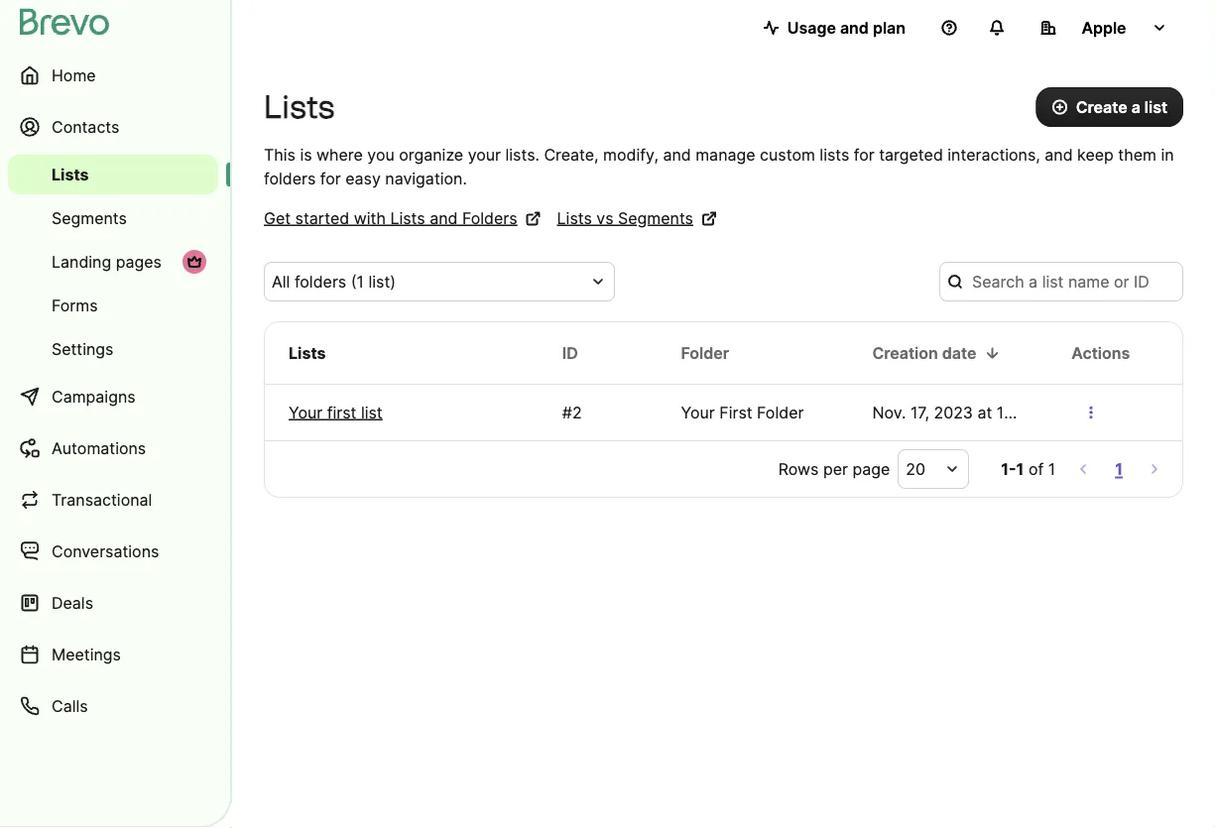 Task type: locate. For each thing, give the bounding box(es) containing it.
none field inside "all folders (1 list)" popup button
[[272, 270, 584, 294]]

0 horizontal spatial your
[[289, 403, 323, 422]]

your
[[468, 145, 501, 164]]

and
[[840, 18, 869, 37], [663, 145, 691, 164], [1045, 145, 1073, 164], [430, 208, 458, 228]]

forms
[[52, 296, 98, 315]]

1 vertical spatial folder
[[757, 403, 804, 422]]

1 vertical spatial list
[[361, 403, 383, 422]]

lists left "vs"
[[557, 208, 592, 228]]

0 horizontal spatial 1
[[1017, 460, 1025, 479]]

lists right with
[[390, 208, 425, 228]]

folders left (1
[[295, 272, 347, 291]]

segments
[[52, 208, 127, 228], [618, 208, 694, 228]]

segments link
[[8, 198, 218, 238]]

20 button
[[898, 450, 970, 489]]

1
[[1017, 460, 1025, 479], [1049, 460, 1056, 479], [1116, 460, 1123, 479]]

you
[[368, 145, 395, 164]]

0 vertical spatial for
[[854, 145, 875, 164]]

list for create a list
[[1145, 97, 1168, 117]]

1 horizontal spatial folder
[[757, 403, 804, 422]]

in
[[1162, 145, 1175, 164]]

0 vertical spatial folders
[[264, 169, 316, 188]]

settings link
[[8, 329, 218, 369]]

transactional
[[52, 490, 152, 510]]

first
[[720, 403, 753, 422]]

your first folder
[[681, 403, 804, 422]]

create
[[1076, 97, 1128, 117]]

0 horizontal spatial for
[[320, 169, 341, 188]]

lists
[[264, 88, 335, 126], [52, 165, 89, 184], [390, 208, 425, 228], [557, 208, 592, 228], [289, 343, 326, 363]]

rows
[[779, 460, 819, 479]]

campaigns link
[[8, 373, 218, 421]]

plan
[[873, 18, 906, 37]]

0 vertical spatial folder
[[681, 343, 730, 363]]

meetings link
[[8, 631, 218, 679]]

your
[[289, 403, 323, 422], [681, 403, 715, 422]]

and inside button
[[840, 18, 869, 37]]

folders down this
[[264, 169, 316, 188]]

folder
[[681, 343, 730, 363], [757, 403, 804, 422]]

2 horizontal spatial 1
[[1116, 460, 1123, 479]]

your left the first
[[681, 403, 715, 422]]

1 1 from the left
[[1017, 460, 1025, 479]]

for
[[854, 145, 875, 164], [320, 169, 341, 188]]

1 horizontal spatial segments
[[618, 208, 694, 228]]

segments up "landing"
[[52, 208, 127, 228]]

0 vertical spatial list
[[1145, 97, 1168, 117]]

and left plan
[[840, 18, 869, 37]]

and down 'navigation.'
[[430, 208, 458, 228]]

deals
[[52, 593, 93, 613]]

1 horizontal spatial your
[[681, 403, 715, 422]]

list inside button
[[1145, 97, 1168, 117]]

modify,
[[604, 145, 659, 164]]

for right lists
[[854, 145, 875, 164]]

folder up the first
[[681, 343, 730, 363]]

nov. 17, 2023 at 12:23 pm
[[873, 403, 1067, 422]]

meetings
[[52, 645, 121, 664]]

2 segments from the left
[[618, 208, 694, 228]]

calls link
[[8, 683, 218, 730]]

usage and plan button
[[748, 8, 922, 48]]

campaigns
[[52, 387, 136, 406]]

folder right the first
[[757, 403, 804, 422]]

list for your first list
[[361, 403, 383, 422]]

1 horizontal spatial 1
[[1049, 460, 1056, 479]]

lists up your first list
[[289, 343, 326, 363]]

left___rvooi image
[[187, 254, 202, 270]]

for down where
[[320, 169, 341, 188]]

1 your from the left
[[289, 403, 323, 422]]

landing
[[52, 252, 111, 271]]

1 vertical spatial folders
[[295, 272, 347, 291]]

lists link
[[8, 155, 218, 195]]

date
[[942, 343, 977, 363]]

0 horizontal spatial list
[[361, 403, 383, 422]]

vs
[[597, 208, 614, 228]]

list right first
[[361, 403, 383, 422]]

segments right "vs"
[[618, 208, 694, 228]]

first
[[327, 403, 357, 422]]

folders inside popup button
[[295, 272, 347, 291]]

#
[[563, 403, 573, 422]]

1 horizontal spatial list
[[1145, 97, 1168, 117]]

list right "a"
[[1145, 97, 1168, 117]]

1 segments from the left
[[52, 208, 127, 228]]

0 horizontal spatial segments
[[52, 208, 127, 228]]

3 1 from the left
[[1116, 460, 1123, 479]]

1 button
[[1112, 456, 1127, 483]]

get
[[264, 208, 291, 228]]

1 inside button
[[1116, 460, 1123, 479]]

your left first
[[289, 403, 323, 422]]

is
[[300, 145, 312, 164]]

None field
[[272, 270, 584, 294]]

page
[[853, 460, 890, 479]]

2
[[573, 403, 582, 422]]

folders
[[264, 169, 316, 188], [295, 272, 347, 291]]

create,
[[544, 145, 599, 164]]

and right modify, at the top of page
[[663, 145, 691, 164]]

manage
[[696, 145, 756, 164]]

lists down contacts
[[52, 165, 89, 184]]

2 your from the left
[[681, 403, 715, 422]]

your first list
[[289, 403, 383, 422]]

with
[[354, 208, 386, 228]]



Task type: describe. For each thing, give the bounding box(es) containing it.
lists inside "link"
[[557, 208, 592, 228]]

create a list button
[[1037, 87, 1184, 127]]

get started with lists and folders
[[264, 208, 518, 228]]

folders inside this is where you organize your lists. create, modify, and manage custom lists for targeted interactions, and keep them in folders for easy navigation.
[[264, 169, 316, 188]]

started
[[295, 208, 350, 228]]

12:23
[[997, 403, 1038, 422]]

all folders (1 list)
[[272, 272, 396, 291]]

all
[[272, 272, 290, 291]]

landing pages link
[[8, 242, 218, 282]]

folders
[[462, 208, 518, 228]]

all folders (1 list) button
[[264, 262, 615, 302]]

list)
[[369, 272, 396, 291]]

keep
[[1078, 145, 1114, 164]]

apple button
[[1025, 8, 1184, 48]]

targeted
[[880, 145, 944, 164]]

home link
[[8, 52, 218, 99]]

your for your first list
[[289, 403, 323, 422]]

lists vs segments link
[[557, 206, 718, 230]]

forms link
[[8, 286, 218, 326]]

per
[[824, 460, 848, 479]]

pages
[[116, 252, 162, 271]]

usage and plan
[[788, 18, 906, 37]]

custom
[[760, 145, 816, 164]]

deals link
[[8, 580, 218, 627]]

1-
[[1002, 460, 1017, 479]]

conversations
[[52, 542, 159, 561]]

conversations link
[[8, 528, 218, 576]]

creation date
[[873, 343, 977, 363]]

nov.
[[873, 403, 907, 422]]

where
[[317, 145, 363, 164]]

easy
[[346, 169, 381, 188]]

automations link
[[8, 425, 218, 472]]

and left keep
[[1045, 145, 1073, 164]]

lists vs segments
[[557, 208, 694, 228]]

contacts
[[52, 117, 119, 136]]

pm
[[1043, 403, 1067, 422]]

apple
[[1082, 18, 1127, 37]]

2 1 from the left
[[1049, 460, 1056, 479]]

1 horizontal spatial for
[[854, 145, 875, 164]]

calls
[[52, 697, 88, 716]]

of
[[1029, 460, 1044, 479]]

a
[[1132, 97, 1141, 117]]

actions
[[1072, 343, 1131, 363]]

usage
[[788, 18, 837, 37]]

(1
[[351, 272, 364, 291]]

organize
[[399, 145, 464, 164]]

home
[[52, 66, 96, 85]]

them
[[1119, 145, 1157, 164]]

settings
[[52, 339, 114, 359]]

this
[[264, 145, 296, 164]]

your first list link
[[289, 401, 515, 425]]

17,
[[911, 403, 930, 422]]

at
[[978, 403, 993, 422]]

1 vertical spatial for
[[320, 169, 341, 188]]

interactions,
[[948, 145, 1041, 164]]

Search a list name or ID search field
[[940, 262, 1184, 302]]

1-1 of 1
[[1002, 460, 1056, 479]]

20
[[906, 460, 926, 479]]

this is where you organize your lists. create, modify, and manage custom lists for targeted interactions, and keep them in folders for easy navigation.
[[264, 145, 1175, 188]]

creation
[[873, 343, 939, 363]]

get started with lists and folders link
[[264, 206, 542, 230]]

# 2
[[563, 403, 582, 422]]

lists.
[[506, 145, 540, 164]]

rows per page
[[779, 460, 890, 479]]

lists
[[820, 145, 850, 164]]

landing pages
[[52, 252, 162, 271]]

transactional link
[[8, 476, 218, 524]]

your for your first folder
[[681, 403, 715, 422]]

contacts link
[[8, 103, 218, 151]]

0 horizontal spatial folder
[[681, 343, 730, 363]]

lists up is
[[264, 88, 335, 126]]

automations
[[52, 439, 146, 458]]

2023
[[934, 403, 974, 422]]

create a list
[[1076, 97, 1168, 117]]

navigation.
[[385, 169, 467, 188]]

id
[[563, 343, 578, 363]]



Task type: vqa. For each thing, say whether or not it's contained in the screenshot.
the Planned meetings "LINK"
no



